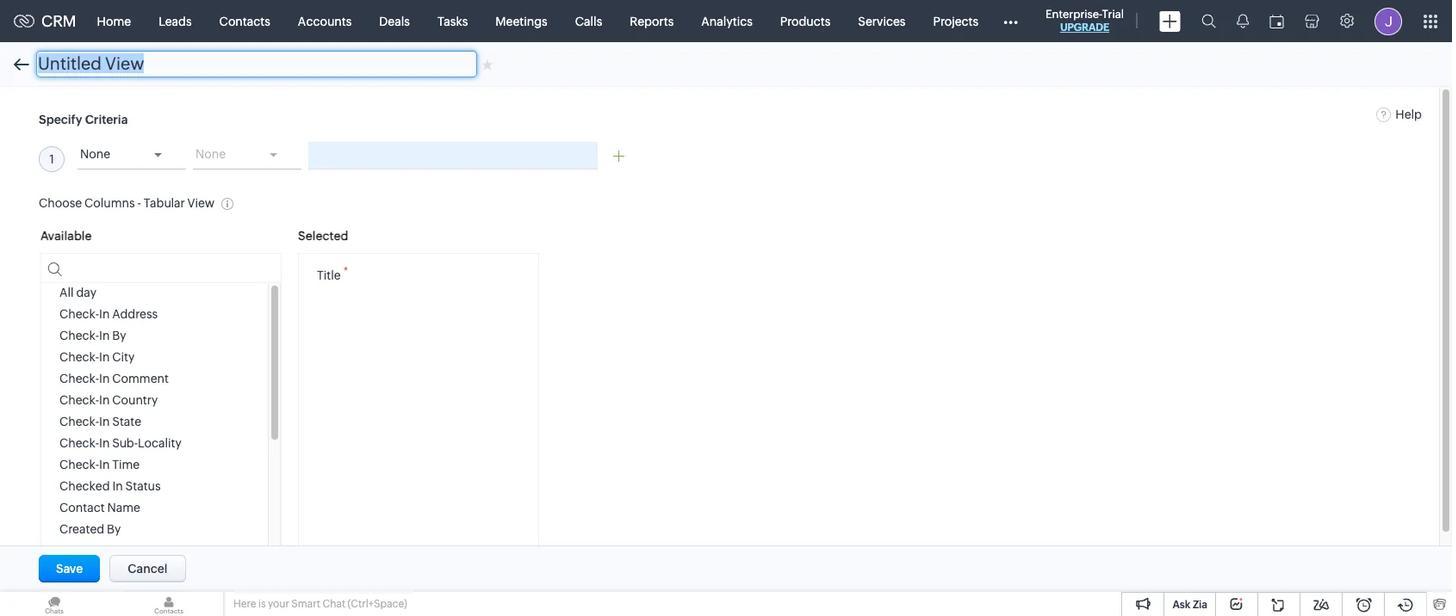 Task type: locate. For each thing, give the bounding box(es) containing it.
*
[[343, 266, 348, 278]]

signals element
[[1227, 0, 1259, 42]]

by down name
[[107, 523, 121, 537]]

none
[[80, 147, 110, 161], [196, 147, 226, 161]]

None button
[[110, 556, 186, 583]]

deals
[[379, 14, 410, 28]]

0 horizontal spatial none field
[[78, 142, 186, 170]]

4 check- from the top
[[59, 372, 99, 386]]

choose
[[39, 197, 82, 210]]

none up the view
[[196, 147, 226, 161]]

products
[[780, 14, 831, 28]]

check-
[[59, 308, 99, 322], [59, 329, 99, 343], [59, 351, 99, 365], [59, 372, 99, 386], [59, 394, 99, 408], [59, 416, 99, 429], [59, 437, 99, 451], [59, 459, 99, 472]]

2 none field from the left
[[193, 142, 302, 170]]

search element
[[1191, 0, 1227, 42]]

time
[[112, 459, 140, 472], [107, 545, 134, 559]]

None field
[[78, 142, 186, 170], [193, 142, 302, 170]]

time down name
[[107, 545, 134, 559]]

help
[[1396, 108, 1422, 121]]

None text field
[[36, 51, 477, 78], [308, 142, 598, 170], [36, 51, 477, 78], [308, 142, 598, 170]]

by
[[112, 329, 126, 343], [107, 523, 121, 537]]

0 vertical spatial by
[[112, 329, 126, 343]]

-
[[137, 197, 141, 210]]

checked
[[59, 480, 110, 494]]

day
[[76, 286, 96, 300]]

accounts link
[[284, 0, 366, 42]]

2 none from the left
[[196, 147, 226, 161]]

leads
[[159, 14, 192, 28]]

crm link
[[14, 12, 76, 30]]

1 none field from the left
[[78, 142, 186, 170]]

city
[[112, 351, 135, 365]]

0 vertical spatial time
[[112, 459, 140, 472]]

1 horizontal spatial none
[[196, 147, 226, 161]]

Other Modules field
[[992, 7, 1030, 35]]

help specify criteria
[[39, 108, 1422, 127]]

None text field
[[41, 254, 281, 284]]

created
[[59, 523, 104, 537], [59, 545, 104, 559]]

criteria
[[85, 113, 128, 127]]

state
[[112, 416, 141, 429]]

upgrade
[[1060, 22, 1110, 34]]

trial
[[1102, 8, 1124, 21]]

analytics link
[[688, 0, 767, 42]]

tasks link
[[424, 0, 482, 42]]

1 none from the left
[[80, 147, 110, 161]]

tasks
[[438, 14, 468, 28]]

enterprise-
[[1046, 8, 1102, 21]]

sub-
[[112, 437, 138, 451]]

7 check- from the top
[[59, 437, 99, 451]]

1 horizontal spatial none field
[[193, 142, 302, 170]]

by up 'city'
[[112, 329, 126, 343]]

all day check-in address check-in by check-in city check-in comment check-in country check-in state check-in sub-locality check-in time checked in status contact name created by created time
[[59, 286, 182, 559]]

deals link
[[366, 0, 424, 42]]

none field down criteria
[[78, 142, 186, 170]]

zia
[[1193, 600, 1208, 612]]

in
[[99, 308, 110, 322], [99, 329, 110, 343], [99, 351, 110, 365], [99, 372, 110, 386], [99, 394, 110, 408], [99, 416, 110, 429], [99, 437, 110, 451], [99, 459, 110, 472], [112, 480, 123, 494]]

contacts image
[[115, 593, 223, 617]]

0 horizontal spatial none
[[80, 147, 110, 161]]

home
[[97, 14, 131, 28]]

1 vertical spatial by
[[107, 523, 121, 537]]

0 vertical spatial created
[[59, 523, 104, 537]]

meetings
[[496, 14, 548, 28]]

ask zia
[[1173, 600, 1208, 612]]

enterprise-trial upgrade
[[1046, 8, 1124, 34]]

1 vertical spatial created
[[59, 545, 104, 559]]

none down criteria
[[80, 147, 110, 161]]

smart
[[291, 599, 320, 611]]

none field up the view
[[193, 142, 302, 170]]

services link
[[844, 0, 920, 42]]

projects
[[933, 14, 979, 28]]

None submit
[[39, 556, 100, 583]]

country
[[112, 394, 158, 408]]

choose columns - tabular view
[[39, 197, 215, 210]]

contacts link
[[206, 0, 284, 42]]

time down "sub-"
[[112, 459, 140, 472]]

profile element
[[1365, 0, 1413, 42]]

contact
[[59, 502, 105, 515]]

status
[[125, 480, 161, 494]]

meetings link
[[482, 0, 561, 42]]

create menu image
[[1159, 11, 1181, 31]]

profile image
[[1375, 7, 1402, 35]]

create menu element
[[1149, 0, 1191, 42]]



Task type: describe. For each thing, give the bounding box(es) containing it.
your
[[268, 599, 289, 611]]

products link
[[767, 0, 844, 42]]

locality
[[138, 437, 182, 451]]

selected
[[298, 229, 348, 243]]

calendar image
[[1270, 14, 1284, 28]]

calls link
[[561, 0, 616, 42]]

1 vertical spatial time
[[107, 545, 134, 559]]

mark as favorite image
[[482, 57, 494, 71]]

is
[[258, 599, 266, 611]]

1 created from the top
[[59, 523, 104, 537]]

here is your smart chat (ctrl+space)
[[233, 599, 407, 611]]

title *
[[317, 266, 348, 283]]

here
[[233, 599, 256, 611]]

2 created from the top
[[59, 545, 104, 559]]

comment
[[112, 372, 169, 386]]

analytics
[[701, 14, 753, 28]]

crm
[[41, 12, 76, 30]]

reports
[[630, 14, 674, 28]]

none for second none field from right
[[80, 147, 110, 161]]

available
[[40, 229, 92, 243]]

search image
[[1202, 14, 1216, 28]]

address
[[112, 308, 158, 322]]

ask
[[1173, 600, 1191, 612]]

projects link
[[920, 0, 992, 42]]

help link
[[1377, 108, 1422, 121]]

tabular
[[144, 197, 185, 210]]

1 check- from the top
[[59, 308, 99, 322]]

services
[[858, 14, 906, 28]]

2 check- from the top
[[59, 329, 99, 343]]

columns
[[84, 197, 135, 210]]

view
[[187, 197, 215, 210]]

signals image
[[1237, 14, 1249, 28]]

all
[[59, 286, 74, 300]]

leads link
[[145, 0, 206, 42]]

chat
[[323, 599, 346, 611]]

specify
[[39, 113, 82, 127]]

reports link
[[616, 0, 688, 42]]

accounts
[[298, 14, 352, 28]]

none for first none field from the right
[[196, 147, 226, 161]]

3 check- from the top
[[59, 351, 99, 365]]

home link
[[83, 0, 145, 42]]

6 check- from the top
[[59, 416, 99, 429]]

chats image
[[0, 593, 109, 617]]

calls
[[575, 14, 602, 28]]

title
[[317, 269, 341, 283]]

(ctrl+space)
[[348, 599, 407, 611]]

contacts
[[219, 14, 270, 28]]

name
[[107, 502, 140, 515]]

5 check- from the top
[[59, 394, 99, 408]]

8 check- from the top
[[59, 459, 99, 472]]



Task type: vqa. For each thing, say whether or not it's contained in the screenshot.
CRM link
yes



